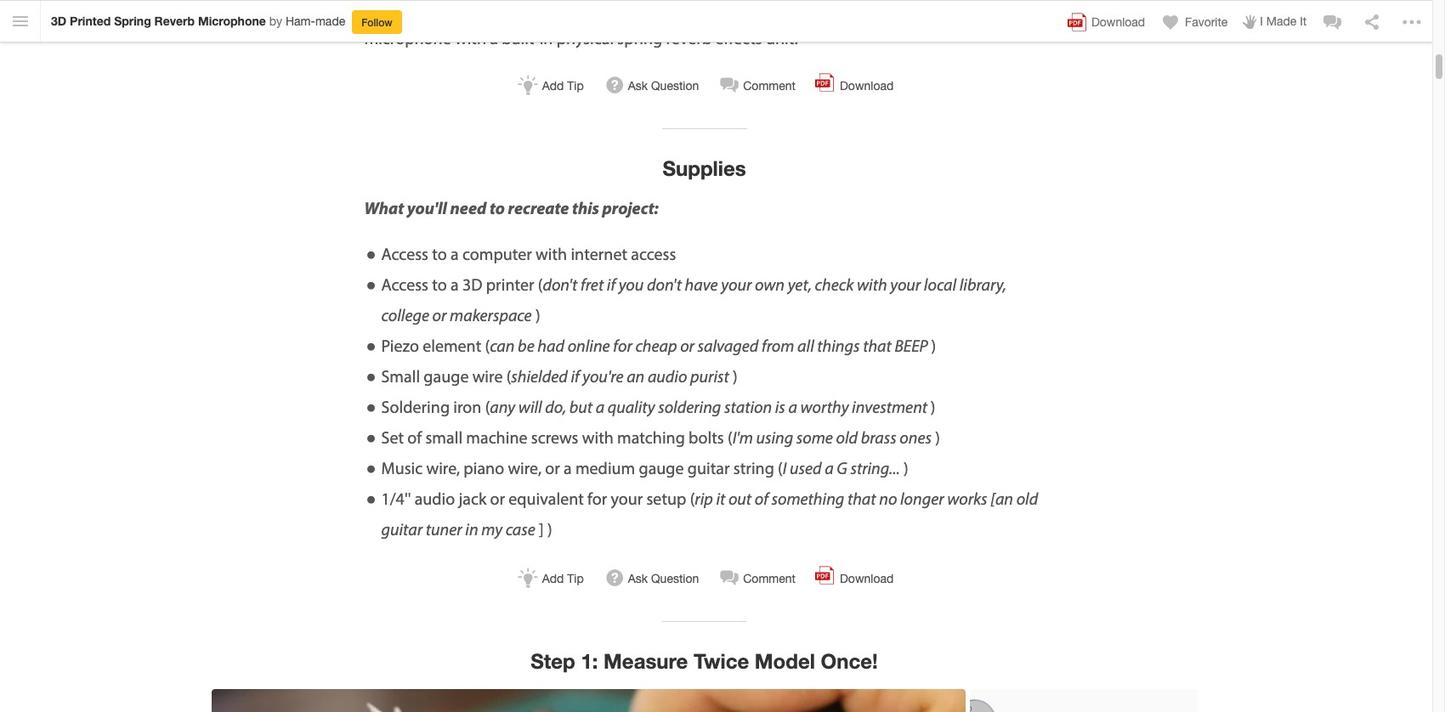Task type: vqa. For each thing, say whether or not it's contained in the screenshot.
top audio
yes



Task type: describe. For each thing, give the bounding box(es) containing it.
question for 2nd ask question button from the top of the page
[[651, 572, 699, 586]]

comment button for first ask question button from the top
[[716, 69, 796, 103]]

set
[[381, 427, 404, 448]]

music wire, piano wire, or a medium gauge guitar string ( i used a g string... )
[[381, 457, 908, 479]]

i made it
[[1260, 14, 1307, 28]]

1/4'' audio jack or equivalent for your setup (
[[381, 488, 695, 509]]

1 wire, from the left
[[426, 457, 460, 479]]

step
[[531, 649, 575, 673]]

used
[[790, 457, 822, 479]]

if inside don't fret if you don't have your own yet, check with your local library, college or makerspace
[[607, 274, 615, 295]]

( right 'iron'
[[485, 396, 490, 417]]

to for computer
[[432, 243, 447, 264]]

g
[[837, 457, 847, 479]]

microphone
[[198, 14, 266, 28]]

quality
[[608, 396, 655, 417]]

0 horizontal spatial with
[[536, 243, 567, 264]]

this
[[572, 197, 599, 218]]

ham-
[[286, 14, 315, 28]]

in
[[465, 519, 478, 540]]

shielded
[[511, 366, 568, 387]]

printer
[[486, 274, 534, 295]]

soldering
[[381, 396, 450, 417]]

need
[[450, 197, 486, 218]]

small gauge wire ( shielded if you're an audio purist )
[[381, 366, 738, 387]]

ones
[[900, 427, 932, 448]]

can
[[490, 335, 515, 356]]

add for the add tip button for 2nd ask question button from the top of the page
[[542, 572, 564, 586]]

had
[[538, 335, 564, 356]]

piezo element ( can be had online for cheap or salvaged from all things that beep )
[[381, 335, 936, 356]]

you'll
[[407, 197, 447, 218]]

makerspace
[[450, 304, 532, 326]]

iron
[[453, 396, 481, 417]]

printed
[[70, 14, 111, 28]]

add tip for first ask question button from the top
[[542, 79, 584, 93]]

0 vertical spatial download button
[[1067, 12, 1145, 33]]

set of small machine screws with matching bolts ( i'm using some old brass ones )
[[381, 427, 940, 448]]

add tip button for first ask question button from the top
[[515, 69, 584, 103]]

fret
[[581, 274, 604, 295]]

a up the access to a 3d printer (
[[451, 243, 459, 264]]

1 vertical spatial i
[[783, 457, 787, 479]]

some
[[796, 427, 833, 448]]

0 horizontal spatial audio
[[415, 488, 455, 509]]

brass
[[861, 427, 897, 448]]

recreate
[[508, 197, 569, 218]]

0 horizontal spatial old
[[836, 427, 858, 448]]

guitar inside rip it out of something that no longer works [an old guitar tuner in my case
[[381, 519, 423, 540]]

0 vertical spatial to
[[490, 197, 505, 218]]

a up makerspace
[[451, 274, 459, 295]]

by
[[269, 14, 282, 28]]

a left g
[[825, 457, 834, 479]]

or right jack
[[490, 488, 505, 509]]

( left used
[[778, 457, 783, 479]]

string
[[733, 457, 774, 479]]

3d printed spring reverb microphone by ham-made
[[51, 14, 345, 28]]

tip for first ask question button from the top the add tip button
[[567, 79, 584, 93]]

i inside button
[[1260, 14, 1263, 28]]

download button for 2nd ask question button from the top of the page's comment button
[[813, 562, 894, 596]]

] )
[[535, 519, 552, 540]]

) right ]
[[547, 519, 552, 540]]

tuner
[[426, 519, 462, 540]]

salvaged
[[698, 335, 759, 356]]

do,
[[545, 396, 566, 417]]

imadeit image
[[1241, 13, 1258, 25]]

i made it button
[[1241, 13, 1307, 30]]

own
[[755, 274, 785, 295]]

no
[[879, 488, 897, 509]]

but
[[569, 396, 593, 417]]

2 ask question button from the top
[[601, 562, 699, 596]]

you're
[[583, 366, 624, 387]]

equivalent
[[509, 488, 584, 509]]

you
[[619, 274, 644, 295]]

( right setup
[[690, 488, 695, 509]]

supplies
[[663, 156, 746, 180]]

( right printer
[[538, 274, 543, 295]]

string...
[[850, 457, 900, 479]]

bolts
[[689, 427, 724, 448]]

1 vertical spatial 3d
[[462, 274, 482, 295]]

0 vertical spatial download
[[1091, 14, 1145, 28]]

ask for 2nd ask question button from the top of the page
[[628, 572, 648, 586]]

follow
[[361, 16, 392, 28]]

any
[[490, 396, 515, 417]]

jack
[[459, 488, 487, 509]]

project:
[[602, 197, 659, 218]]

out
[[728, 488, 752, 509]]

2 wire, from the left
[[508, 457, 542, 479]]

1 horizontal spatial guitar
[[688, 457, 730, 479]]

yet,
[[788, 274, 812, 295]]

or right 'cheap'
[[680, 335, 694, 356]]

0 horizontal spatial for
[[587, 488, 607, 509]]

access for access to a 3d printer (
[[381, 274, 428, 295]]

local
[[924, 274, 956, 295]]

download button for comment button related to first ask question button from the top
[[813, 69, 894, 103]]

it
[[716, 488, 725, 509]]

piezo
[[381, 335, 419, 356]]

) right ones
[[935, 427, 940, 448]]

using
[[756, 427, 793, 448]]

made
[[315, 14, 345, 28]]

]
[[539, 519, 544, 540]]

) up be
[[532, 304, 540, 326]]

an
[[627, 366, 645, 387]]

download for download button for 2nd ask question button from the top of the page's comment button
[[840, 572, 894, 586]]

access to a 3d printer (
[[381, 274, 543, 295]]

wire
[[472, 366, 503, 387]]

measure
[[604, 649, 688, 673]]

( right wire
[[506, 366, 511, 387]]

a down the screws
[[564, 457, 572, 479]]

computer
[[462, 243, 532, 264]]

1 don't from the left
[[543, 274, 577, 295]]

my
[[481, 519, 502, 540]]

purist
[[690, 366, 729, 387]]

music
[[381, 457, 423, 479]]

element
[[423, 335, 481, 356]]

or inside don't fret if you don't have your own yet, check with your local library, college or makerspace
[[432, 304, 447, 326]]

favorite
[[1185, 14, 1228, 28]]

question for first ask question button from the top
[[651, 79, 699, 93]]

things
[[817, 335, 860, 356]]



Task type: locate. For each thing, give the bounding box(es) containing it.
1 vertical spatial question
[[651, 572, 699, 586]]

1 vertical spatial gauge
[[639, 457, 684, 479]]

) right the purist
[[733, 366, 738, 387]]

1 access from the top
[[381, 243, 428, 264]]

ask for first ask question button from the top
[[628, 79, 648, 93]]

will
[[518, 396, 542, 417]]

ask question for 2nd ask question button from the top of the page
[[628, 572, 699, 586]]

to for 3d
[[432, 274, 447, 295]]

access up "college"
[[381, 274, 428, 295]]

download button
[[1067, 12, 1145, 33], [813, 69, 894, 103], [813, 562, 894, 596]]

audio right an
[[648, 366, 687, 387]]

1 add from the top
[[542, 79, 564, 93]]

1 ask from the top
[[628, 79, 648, 93]]

1 vertical spatial of
[[755, 488, 768, 509]]

1 ask question button from the top
[[601, 69, 699, 103]]

access down the what
[[381, 243, 428, 264]]

be
[[518, 335, 534, 356]]

comment for 2nd ask question button from the top of the page's comment button
[[743, 572, 796, 586]]

1 comment button from the top
[[716, 69, 796, 103]]

don't
[[543, 274, 577, 295], [647, 274, 682, 295]]

0 vertical spatial audio
[[648, 366, 687, 387]]

online
[[568, 335, 610, 356]]

1 vertical spatial download button
[[813, 69, 894, 103]]

of inside rip it out of something that no longer works [an old guitar tuner in my case
[[755, 488, 768, 509]]

0 vertical spatial add tip
[[542, 79, 584, 93]]

0 vertical spatial guitar
[[688, 457, 730, 479]]

investment
[[852, 396, 927, 417]]

add tip for 2nd ask question button from the top of the page
[[542, 572, 584, 586]]

old inside rip it out of something that no longer works [an old guitar tuner in my case
[[1016, 488, 1038, 509]]

ham-made link
[[286, 14, 345, 28]]

0 vertical spatial ask question button
[[601, 69, 699, 103]]

2 add from the top
[[542, 572, 564, 586]]

your left local at right top
[[890, 274, 921, 295]]

with up medium
[[582, 427, 614, 448]]

reverb
[[154, 14, 195, 28]]

[an
[[990, 488, 1013, 509]]

beep
[[895, 335, 928, 356]]

i left used
[[783, 457, 787, 479]]

i
[[1260, 14, 1263, 28], [783, 457, 787, 479]]

1 horizontal spatial audio
[[648, 366, 687, 387]]

1 vertical spatial audio
[[415, 488, 455, 509]]

rip
[[695, 488, 713, 509]]

with
[[536, 243, 567, 264], [857, 274, 887, 295], [582, 427, 614, 448]]

2 don't from the left
[[647, 274, 682, 295]]

audio up tuner
[[415, 488, 455, 509]]

comment
[[743, 79, 796, 93], [743, 572, 796, 586]]

case
[[506, 519, 535, 540]]

guitar down bolts
[[688, 457, 730, 479]]

that left beep
[[863, 335, 892, 356]]

1/4''
[[381, 488, 411, 509]]

1 question from the top
[[651, 79, 699, 93]]

0 vertical spatial with
[[536, 243, 567, 264]]

or
[[432, 304, 447, 326], [680, 335, 694, 356], [545, 457, 560, 479], [490, 488, 505, 509]]

access to a computer with internet access
[[381, 243, 676, 264]]

0 horizontal spatial wire,
[[426, 457, 460, 479]]

0 vertical spatial gauge
[[424, 366, 469, 387]]

that left no
[[847, 488, 876, 509]]

1 vertical spatial that
[[847, 488, 876, 509]]

if left you're at the left bottom of the page
[[571, 366, 579, 387]]

1 add tip button from the top
[[515, 69, 584, 103]]

of right 'out'
[[755, 488, 768, 509]]

0 horizontal spatial your
[[611, 488, 643, 509]]

is
[[775, 396, 785, 417]]

to up the access to a 3d printer (
[[432, 243, 447, 264]]

for up an
[[613, 335, 632, 356]]

spring
[[114, 14, 151, 28]]

( right bolts
[[728, 427, 732, 448]]

2 add tip from the top
[[542, 572, 584, 586]]

your
[[721, 274, 752, 295], [890, 274, 921, 295], [611, 488, 643, 509]]

library,
[[959, 274, 1006, 295]]

that inside rip it out of something that no longer works [an old guitar tuner in my case
[[847, 488, 876, 509]]

add tip button
[[515, 69, 584, 103], [515, 562, 584, 596]]

1 vertical spatial to
[[432, 243, 447, 264]]

1:
[[581, 649, 598, 673]]

download for download button for comment button related to first ask question button from the top
[[840, 79, 894, 93]]

access for access to a computer with internet access
[[381, 243, 428, 264]]

( up wire
[[485, 335, 490, 356]]

don't fret if you don't have your own yet, check with your local library, college or makerspace
[[381, 274, 1006, 326]]

2 vertical spatial with
[[582, 427, 614, 448]]

access
[[381, 243, 428, 264], [381, 274, 428, 295]]

favorite button
[[1160, 12, 1228, 33]]

1 vertical spatial with
[[857, 274, 887, 295]]

1 vertical spatial comment
[[743, 572, 796, 586]]

to right "need"
[[490, 197, 505, 218]]

i'm
[[732, 427, 753, 448]]

0 vertical spatial access
[[381, 243, 428, 264]]

1 vertical spatial for
[[587, 488, 607, 509]]

1 vertical spatial comment button
[[716, 562, 796, 596]]

setup
[[646, 488, 686, 509]]

0 vertical spatial old
[[836, 427, 858, 448]]

add
[[542, 79, 564, 93], [542, 572, 564, 586]]

audio
[[648, 366, 687, 387], [415, 488, 455, 509]]

2 question from the top
[[651, 572, 699, 586]]

i right the 'imadeit' "image"
[[1260, 14, 1263, 28]]

) right beep
[[931, 335, 936, 356]]

3d left printed
[[51, 14, 66, 28]]

soldering
[[658, 396, 721, 417]]

1 vertical spatial ask question button
[[601, 562, 699, 596]]

your down music wire, piano wire, or a medium gauge guitar string ( i used a g string... )
[[611, 488, 643, 509]]

wire, down small
[[426, 457, 460, 479]]

1 vertical spatial add tip
[[542, 572, 584, 586]]

for down medium
[[587, 488, 607, 509]]

download
[[1091, 14, 1145, 28], [840, 79, 894, 93], [840, 572, 894, 586]]

or up element
[[432, 304, 447, 326]]

0 vertical spatial comment
[[743, 79, 796, 93]]

1 horizontal spatial if
[[607, 274, 615, 295]]

1 vertical spatial ask
[[628, 572, 648, 586]]

0 horizontal spatial gauge
[[424, 366, 469, 387]]

) up ones
[[931, 396, 935, 417]]

2 vertical spatial download button
[[813, 562, 894, 596]]

twice
[[694, 649, 749, 673]]

1 horizontal spatial your
[[721, 274, 752, 295]]

follow button
[[352, 11, 402, 34]]

1 horizontal spatial wire,
[[508, 457, 542, 479]]

what
[[364, 197, 404, 218]]

check
[[815, 274, 854, 295]]

0 vertical spatial add tip button
[[515, 69, 584, 103]]

0 vertical spatial tip
[[567, 79, 584, 93]]

your for yet,
[[721, 274, 752, 295]]

0 horizontal spatial don't
[[543, 274, 577, 295]]

)
[[532, 304, 540, 326], [931, 335, 936, 356], [733, 366, 738, 387], [931, 396, 935, 417], [935, 427, 940, 448], [903, 457, 908, 479], [547, 519, 552, 540]]

don't left fret
[[543, 274, 577, 295]]

a right the but
[[596, 396, 604, 417]]

gauge down element
[[424, 366, 469, 387]]

0 vertical spatial that
[[863, 335, 892, 356]]

small
[[425, 427, 463, 448]]

machine
[[466, 427, 527, 448]]

ask question for first ask question button from the top
[[628, 79, 699, 93]]

longer
[[900, 488, 944, 509]]

2 horizontal spatial your
[[890, 274, 921, 295]]

made
[[1266, 14, 1297, 28]]

it
[[1300, 14, 1307, 28]]

ask question
[[628, 79, 699, 93], [628, 572, 699, 586]]

old up g
[[836, 427, 858, 448]]

all
[[797, 335, 814, 356]]

step 1: measure twice model once!
[[531, 649, 878, 673]]

screws
[[531, 427, 578, 448]]

of right set
[[407, 427, 422, 448]]

1 vertical spatial add
[[542, 572, 564, 586]]

tip for the add tip button for 2nd ask question button from the top of the page
[[567, 572, 584, 586]]

to
[[490, 197, 505, 218], [432, 243, 447, 264], [432, 274, 447, 295]]

add tip button for 2nd ask question button from the top of the page
[[515, 562, 584, 596]]

wire,
[[426, 457, 460, 479], [508, 457, 542, 479]]

guitar
[[688, 457, 730, 479], [381, 519, 423, 540]]

ask
[[628, 79, 648, 93], [628, 572, 648, 586]]

1 vertical spatial download
[[840, 79, 894, 93]]

1 vertical spatial guitar
[[381, 519, 423, 540]]

with inside don't fret if you don't have your own yet, check with your local library, college or makerspace
[[857, 274, 887, 295]]

0 horizontal spatial guitar
[[381, 519, 423, 540]]

of
[[407, 427, 422, 448], [755, 488, 768, 509]]

0 vertical spatial comment button
[[716, 69, 796, 103]]

0 vertical spatial ask question
[[628, 79, 699, 93]]

2 access from the top
[[381, 274, 428, 295]]

2 ask question from the top
[[628, 572, 699, 586]]

tip
[[567, 79, 584, 93], [567, 572, 584, 586]]

a right is
[[788, 396, 797, 417]]

that
[[863, 335, 892, 356], [847, 488, 876, 509]]

worthy
[[800, 396, 849, 417]]

1 vertical spatial if
[[571, 366, 579, 387]]

2 vertical spatial to
[[432, 274, 447, 295]]

don't down access
[[647, 274, 682, 295]]

add for first ask question button from the top the add tip button
[[542, 79, 564, 93]]

or down the screws
[[545, 457, 560, 479]]

1 horizontal spatial old
[[1016, 488, 1038, 509]]

3d up makerspace
[[462, 274, 482, 295]]

1 ask question from the top
[[628, 79, 699, 93]]

1 vertical spatial tip
[[567, 572, 584, 586]]

2 comment from the top
[[743, 572, 796, 586]]

2 add tip button from the top
[[515, 562, 584, 596]]

2 comment button from the top
[[716, 562, 796, 596]]

0 vertical spatial 3d
[[51, 14, 66, 28]]

0 vertical spatial of
[[407, 427, 422, 448]]

what you'll need to recreate this project:
[[364, 197, 659, 218]]

1 add tip from the top
[[542, 79, 584, 93]]

2 vertical spatial download
[[840, 572, 894, 586]]

comment for comment button related to first ask question button from the top
[[743, 79, 796, 93]]

your for (
[[611, 488, 643, 509]]

1 horizontal spatial don't
[[647, 274, 682, 295]]

college
[[381, 304, 429, 326]]

1 horizontal spatial i
[[1260, 14, 1263, 28]]

1 comment from the top
[[743, 79, 796, 93]]

1 vertical spatial ask question
[[628, 572, 699, 586]]

0 horizontal spatial of
[[407, 427, 422, 448]]

question
[[651, 79, 699, 93], [651, 572, 699, 586]]

0 horizontal spatial i
[[783, 457, 787, 479]]

your left own
[[721, 274, 752, 295]]

gauge down set of small machine screws with matching bolts ( i'm using some old brass ones )
[[639, 457, 684, 479]]

1 horizontal spatial 3d
[[462, 274, 482, 295]]

if right fret
[[607, 274, 615, 295]]

2 ask from the top
[[628, 572, 648, 586]]

0 vertical spatial for
[[613, 335, 632, 356]]

1 vertical spatial add tip button
[[515, 562, 584, 596]]

0 vertical spatial add
[[542, 79, 564, 93]]

0 horizontal spatial if
[[571, 366, 579, 387]]

0 vertical spatial i
[[1260, 14, 1263, 28]]

station
[[724, 396, 772, 417]]

comment button for 2nd ask question button from the top of the page
[[716, 562, 796, 596]]

something
[[771, 488, 844, 509]]

wire, up the 1/4'' audio jack or equivalent for your setup (
[[508, 457, 542, 479]]

soldering iron ( any will do, but a quality soldering station is a worthy investment )
[[381, 396, 935, 417]]

1 vertical spatial access
[[381, 274, 428, 295]]

0 horizontal spatial 3d
[[51, 14, 66, 28]]

0 vertical spatial ask
[[628, 79, 648, 93]]

guitar down 1/4''
[[381, 519, 423, 540]]

1 horizontal spatial of
[[755, 488, 768, 509]]

comment button
[[716, 69, 796, 103], [716, 562, 796, 596]]

for
[[613, 335, 632, 356], [587, 488, 607, 509]]

matching
[[617, 427, 685, 448]]

2 tip from the top
[[567, 572, 584, 586]]

to up element
[[432, 274, 447, 295]]

1 horizontal spatial with
[[582, 427, 614, 448]]

1 horizontal spatial gauge
[[639, 457, 684, 479]]

old right [an
[[1016, 488, 1038, 509]]

with down recreate
[[536, 243, 567, 264]]

medium
[[575, 457, 635, 479]]

0 vertical spatial if
[[607, 274, 615, 295]]

cheap
[[635, 335, 677, 356]]

ask question button
[[601, 69, 699, 103], [601, 562, 699, 596]]

1 tip from the top
[[567, 79, 584, 93]]

0 vertical spatial question
[[651, 79, 699, 93]]

gauge
[[424, 366, 469, 387], [639, 457, 684, 479]]

) right string... in the right bottom of the page
[[903, 457, 908, 479]]

have
[[685, 274, 718, 295]]

with right check
[[857, 274, 887, 295]]

1 vertical spatial old
[[1016, 488, 1038, 509]]

2 horizontal spatial with
[[857, 274, 887, 295]]

access
[[631, 243, 676, 264]]

1 horizontal spatial for
[[613, 335, 632, 356]]



